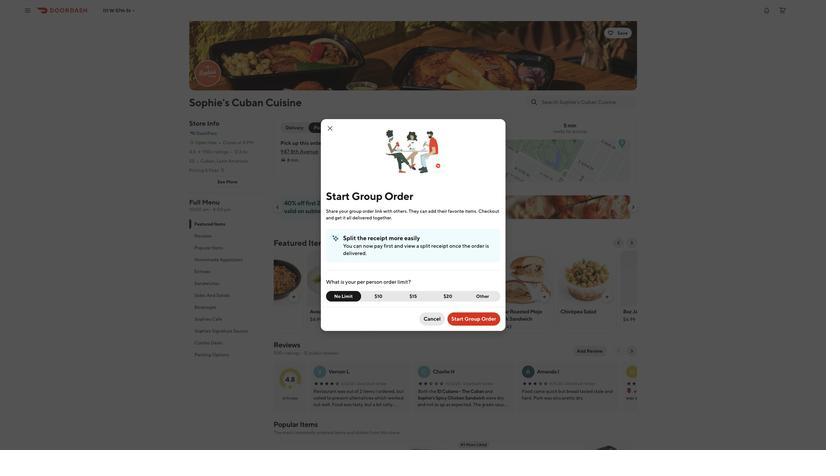 Task type: describe. For each thing, give the bounding box(es) containing it.
cuisine
[[266, 96, 302, 109]]

order inside "pick up this order at: 947 8th avenue"
[[310, 140, 323, 146]]

group
[[349, 209, 362, 214]]

1 horizontal spatial 8
[[287, 157, 290, 163]]

more
[[226, 179, 238, 184]]

1 vertical spatial next button of carousel image
[[629, 240, 635, 245]]

open menu image
[[24, 6, 32, 14]]

$10 button
[[357, 291, 396, 302]]

green
[[641, 308, 655, 315]]

store
[[189, 119, 206, 127]]

reviews button
[[189, 230, 266, 242]]

signature
[[212, 328, 232, 334]]

2 off from the left
[[364, 200, 372, 207]]

group inside start group order button
[[465, 316, 481, 322]]

0 horizontal spatial is
[[341, 279, 344, 285]]

valid
[[284, 208, 297, 214]]

map region
[[328, 98, 666, 182]]

v
[[318, 368, 322, 375]]

full
[[189, 198, 201, 206]]

options
[[212, 352, 229, 357]]

1 vertical spatial 4.8
[[285, 375, 295, 383]]

sandwich inside el cubano - the cuban sophie's spicy chicken sandwich
[[465, 395, 485, 401]]

chicken inside baked chicken sandwich $13.43
[[451, 308, 471, 315]]

stars
[[290, 396, 298, 401]]

• right 6/4/23 on the left bottom of the page
[[355, 381, 357, 386]]

ratings inside reviews 930+ ratings • 12 public reviews
[[286, 350, 300, 356]]

most
[[466, 442, 476, 447]]

1 vertical spatial your
[[345, 279, 356, 285]]

$13.43 inside slow roasted mojo pork sandwich $13.43
[[498, 324, 512, 329]]

commonly
[[294, 430, 316, 435]]

their
[[437, 209, 447, 214]]

- inside full menu 10:00 am - 8:00 pm
[[210, 207, 212, 212]]

• right 8/9/23
[[563, 381, 565, 386]]

0 vertical spatial cuban
[[232, 96, 264, 109]]

the inside el cubano - the cuban sophie's spicy chicken sandwich
[[462, 389, 470, 394]]

split the receipt more easily status
[[326, 229, 500, 262]]

sauces
[[233, 328, 248, 334]]

• left 0.3
[[231, 149, 233, 154]]

l
[[347, 369, 350, 375]]

avocado $4.99
[[310, 308, 331, 322]]

• up 930+ ratings •
[[219, 140, 221, 145]]

order left limit?
[[384, 279, 397, 285]]

with inside the share your group order link with others. they can add their favorite items. checkout and get it all delivered together.
[[383, 209, 393, 214]]

others.
[[393, 209, 408, 214]]

No Limit button
[[326, 291, 361, 302]]

order inside 'split the receipt more easily you can now pay first and view a split receipt once the order is delivered.'
[[472, 243, 485, 249]]

reviews for reviews
[[194, 233, 212, 239]]

other
[[476, 294, 489, 299]]

what is your per person order limit?
[[326, 279, 411, 285]]

1 horizontal spatial featured items
[[274, 238, 329, 247]]

liked
[[477, 442, 487, 447]]

• inside reviews 930+ ratings • 12 public reviews
[[301, 350, 303, 356]]

order for v
[[376, 381, 387, 386]]

what is your per person order limit? option group
[[326, 291, 500, 302]]

0 vertical spatial next button of carousel image
[[631, 205, 636, 210]]

at:
[[324, 140, 331, 146]]

0 horizontal spatial 8
[[243, 140, 246, 145]]

homemade
[[194, 257, 219, 262]]

&
[[205, 168, 208, 173]]

info
[[207, 119, 220, 127]]

8:00
[[213, 207, 223, 212]]

up inside '40% off first 2 orders up to $10 off with 40welcome, valid on subtotals $15'
[[339, 200, 346, 207]]

$4.99
[[310, 317, 322, 322]]

items inside button
[[212, 245, 223, 250]]

8oz
[[623, 308, 632, 315]]

0 horizontal spatial ratings
[[214, 149, 229, 154]]

0 horizontal spatial group
[[352, 190, 383, 202]]

and
[[207, 293, 216, 298]]

add
[[577, 348, 586, 354]]

5 min ready for pickup
[[553, 122, 587, 134]]

sophies for sophies cafe
[[194, 316, 211, 322]]

the inside popular items the most commonly ordered items and dishes from this store
[[274, 430, 282, 435]]

this inside popular items the most commonly ordered items and dishes from this store
[[381, 430, 388, 435]]

vernon l
[[329, 369, 350, 375]]

1 horizontal spatial h
[[630, 368, 635, 375]]

$15 inside '40% off first 2 orders up to $10 off with 40welcome, valid on subtotals $15'
[[331, 208, 340, 214]]

previous button of carousel image
[[275, 205, 280, 210]]

add item to cart image inside chickpea salad button
[[605, 294, 610, 300]]

pricing & fees button
[[189, 167, 225, 174]]

$10 inside '40% off first 2 orders up to $10 off with 40welcome, valid on subtotals $15'
[[354, 200, 363, 207]]

0 vertical spatial now
[[208, 140, 217, 145]]

amanda i
[[537, 369, 559, 375]]

$20
[[444, 294, 452, 299]]

beverages button
[[189, 301, 266, 313]]

930+ inside reviews 930+ ratings • 12 public reviews
[[274, 350, 285, 356]]

0 horizontal spatial start
[[326, 190, 350, 202]]

and inside 'split the receipt more easily you can now pay first and view a split receipt once the order is delivered.'
[[394, 243, 403, 249]]

• doordash order for v
[[355, 381, 387, 386]]

pick
[[281, 140, 291, 146]]

close start group order image
[[326, 124, 334, 132]]

57th
[[115, 8, 125, 13]]

start group order dialog
[[321, 119, 506, 331]]

baked
[[435, 308, 450, 315]]

see
[[217, 179, 225, 184]]

entrees button
[[189, 266, 266, 277]]

40%
[[284, 200, 296, 207]]

charlie
[[433, 369, 450, 375]]

mi
[[243, 149, 248, 154]]

0 vertical spatial the
[[357, 235, 367, 242]]

$15 button
[[396, 291, 431, 302]]

0 vertical spatial sophie's
[[189, 96, 230, 109]]

cancel button
[[420, 312, 445, 326]]

previous image
[[616, 348, 621, 354]]

doordash for c
[[463, 381, 482, 386]]

- inside el cubano - the cuban sophie's spicy chicken sandwich
[[459, 389, 461, 394]]

you
[[343, 243, 352, 249]]

moro rice image
[[245, 251, 303, 306]]

40welcome,
[[385, 200, 425, 207]]

• up el cubano - the cuban button
[[461, 381, 463, 386]]

doordash for v
[[357, 381, 375, 386]]

combo deals
[[194, 340, 223, 345]]

vernon
[[329, 369, 346, 375]]

add item to cart image for baked
[[479, 294, 484, 300]]

cuban inside el cubano - the cuban sophie's spicy chicken sandwich
[[471, 389, 484, 394]]

order for c
[[482, 381, 493, 386]]

0 horizontal spatial 4.8
[[189, 149, 196, 154]]

reviews for reviews 930+ ratings • 12 public reviews
[[274, 340, 300, 349]]

pricing
[[189, 168, 204, 173]]

baked chicken sandwich image
[[433, 251, 491, 306]]

limit?
[[398, 279, 411, 285]]

sides
[[194, 293, 206, 298]]

can inside the share your group order link with others. they can add their favorite items. checkout and get it all delivered together.
[[420, 209, 428, 214]]

split
[[343, 235, 356, 242]]

947
[[281, 148, 290, 155]]

featured inside heading
[[274, 238, 307, 247]]

spicy
[[436, 395, 447, 401]]

popular for popular items
[[194, 245, 211, 250]]

pork
[[498, 316, 509, 322]]

chickpea salad
[[561, 308, 597, 315]]

menu
[[202, 198, 220, 206]]

start inside button
[[451, 316, 464, 322]]

view
[[404, 243, 415, 249]]

111 w 57th st
[[103, 8, 131, 13]]

delivery
[[286, 125, 304, 130]]

avocado
[[310, 308, 331, 315]]

a
[[417, 243, 419, 249]]

full menu 10:00 am - 8:00 pm
[[189, 198, 231, 212]]

at
[[238, 140, 242, 145]]

0 horizontal spatial h
[[451, 369, 455, 375]]

popular items the most commonly ordered items and dishes from this store
[[274, 420, 400, 435]]

c
[[422, 368, 426, 375]]

$15 inside button
[[410, 294, 417, 299]]

sophie's cuban cuisine
[[189, 96, 302, 109]]

sandwich inside slow roasted mojo pork sandwich $13.43
[[510, 316, 532, 322]]

0 items, open order cart image
[[779, 6, 787, 14]]

homemade appetizers
[[194, 257, 243, 262]]

cubano
[[442, 389, 459, 394]]

this inside "pick up this order at: 947 8th avenue"
[[300, 140, 309, 146]]

first inside 'split the receipt more easily you can now pay first and view a split receipt once the order is delivered.'
[[384, 243, 393, 249]]

on
[[298, 208, 304, 214]]

min for 5
[[568, 122, 577, 129]]

slow roasted mojo pork sandwich image
[[495, 251, 554, 306]]

baked chicken sandwich $13.43
[[435, 308, 471, 329]]

8/9/23
[[550, 381, 563, 386]]

and inside the share your group order link with others. they can add their favorite items. checkout and get it all delivered together.
[[326, 215, 334, 220]]

add
[[429, 209, 437, 214]]

Other button
[[465, 291, 500, 302]]

add item to cart image for avocado
[[354, 294, 359, 300]]

sophies for sophies signature sauces
[[194, 328, 211, 334]]

add item to cart image for slow
[[542, 294, 547, 300]]

947 8th avenue link
[[281, 148, 319, 155]]

0.3 mi
[[235, 149, 248, 154]]

sophie's spicy chicken sandwich button
[[418, 395, 485, 401]]

0 horizontal spatial start group order
[[326, 190, 413, 202]]

dashpass
[[196, 131, 217, 136]]

• closes at 8 pm
[[219, 140, 254, 145]]

0 vertical spatial receipt
[[368, 235, 388, 242]]

latin
[[217, 158, 227, 164]]



Task type: vqa. For each thing, say whether or not it's contained in the screenshot.
The Can within the "Split The Receipt More Easily You Can Now Pay First And View A Split Receipt Once The Order Is Delivered."
yes



Task type: locate. For each thing, give the bounding box(es) containing it.
see more
[[217, 179, 238, 184]]

ratings up latin
[[214, 149, 229, 154]]

salad
[[584, 308, 597, 315]]

packing options
[[194, 352, 229, 357]]

8oz jar green sauce image
[[621, 251, 679, 306]]

doordash right 6/4/23 on the left bottom of the page
[[357, 381, 375, 386]]

ratings down reviews link
[[286, 350, 300, 356]]

0 vertical spatial featured
[[194, 221, 213, 227]]

• doordash order right 6/4/23 on the left bottom of the page
[[355, 381, 387, 386]]

• doordash order for a
[[563, 381, 596, 386]]

popular up the homemade
[[194, 245, 211, 250]]

avocado image
[[307, 251, 366, 306]]

reviews
[[323, 350, 339, 356]]

0 horizontal spatial popular
[[194, 245, 211, 250]]

1 vertical spatial -
[[459, 389, 461, 394]]

8oz jar green sauce $6.99
[[623, 308, 671, 322]]

chicken right baked
[[451, 308, 471, 315]]

together.
[[373, 215, 392, 220]]

featured down am
[[194, 221, 213, 227]]

the right once
[[463, 243, 471, 249]]

• right $$
[[197, 158, 199, 164]]

sophies cafe
[[194, 316, 222, 322]]

is right what
[[341, 279, 344, 285]]

your up it
[[339, 209, 348, 214]]

share
[[326, 209, 338, 214]]

- right cubano on the right of the page
[[459, 389, 461, 394]]

order left at:
[[310, 140, 323, 146]]

w
[[109, 8, 114, 13]]

can up the delivered.
[[354, 243, 362, 249]]

now
[[208, 140, 217, 145], [363, 243, 373, 249]]

5 add item to cart image from the left
[[605, 294, 610, 300]]

once
[[450, 243, 461, 249]]

previous button of carousel image
[[616, 240, 621, 245]]

- right am
[[210, 207, 212, 212]]

items inside heading
[[309, 238, 329, 247]]

1 vertical spatial chicken
[[448, 395, 465, 401]]

1 vertical spatial sophies
[[194, 328, 211, 334]]

4.8 up of 5 stars
[[285, 375, 295, 383]]

1 horizontal spatial off
[[364, 200, 372, 207]]

delivered
[[353, 215, 372, 220]]

featured items heading
[[274, 238, 329, 248]]

0 horizontal spatial reviews
[[194, 233, 212, 239]]

8
[[243, 140, 246, 145], [287, 157, 290, 163]]

sophie's cuban cuisine image
[[189, 21, 637, 90], [195, 61, 220, 86]]

amanda
[[537, 369, 557, 375]]

off up on
[[297, 200, 305, 207]]

0 vertical spatial reviews
[[194, 233, 212, 239]]

$13.43 down the cancel
[[435, 324, 449, 329]]

1 horizontal spatial receipt
[[432, 243, 449, 249]]

1 horizontal spatial doordash
[[463, 381, 482, 386]]

up left to
[[339, 200, 346, 207]]

and right items
[[347, 430, 355, 435]]

1 horizontal spatial start
[[451, 316, 464, 322]]

salads
[[216, 293, 230, 298]]

featured items
[[194, 221, 225, 227], [274, 238, 329, 247]]

1 horizontal spatial 5
[[564, 122, 567, 129]]

now up 930+ ratings •
[[208, 140, 217, 145]]

this up avenue
[[300, 140, 309, 146]]

0 horizontal spatial featured items
[[194, 221, 225, 227]]

no
[[334, 294, 341, 299]]

1 horizontal spatial can
[[420, 209, 428, 214]]

930+ down reviews link
[[274, 350, 285, 356]]

el
[[437, 389, 441, 394]]

featured items down am
[[194, 221, 225, 227]]

vegetarian platter (includes medley) image
[[370, 251, 428, 306]]

1 vertical spatial 5
[[287, 396, 289, 401]]

#1 most liked
[[461, 442, 487, 447]]

sandwich down el cubano - the cuban button
[[465, 395, 485, 401]]

0 vertical spatial ratings
[[214, 149, 229, 154]]

checkout
[[479, 209, 499, 214]]

min down 8th
[[291, 157, 299, 163]]

4.8 up $$
[[189, 149, 196, 154]]

1 vertical spatial the
[[463, 243, 471, 249]]

0 vertical spatial $15
[[331, 208, 340, 214]]

3 add item to cart image from the left
[[479, 294, 484, 300]]

1 vertical spatial first
[[384, 243, 393, 249]]

1 horizontal spatial 4.8
[[285, 375, 295, 383]]

doordash up el cubano - the cuban button
[[463, 381, 482, 386]]

1 • doordash order from the left
[[355, 381, 387, 386]]

chicken down el cubano - the cuban button
[[448, 395, 465, 401]]

$15 down limit?
[[410, 294, 417, 299]]

first left 2
[[306, 200, 316, 207]]

fees
[[209, 168, 219, 173]]

sandwich down baked
[[435, 316, 458, 322]]

save
[[618, 30, 628, 36]]

1 doordash from the left
[[357, 381, 375, 386]]

1 horizontal spatial sandwich
[[465, 395, 485, 401]]

0 horizontal spatial $15
[[331, 208, 340, 214]]

1 vertical spatial sophie's
[[418, 395, 435, 401]]

0 vertical spatial chicken
[[451, 308, 471, 315]]

doordash right 8/9/23
[[566, 381, 584, 386]]

8 down 947
[[287, 157, 290, 163]]

start group order up 'link'
[[326, 190, 413, 202]]

0 vertical spatial sophies
[[194, 316, 211, 322]]

reviews 930+ ratings • 12 public reviews
[[274, 340, 339, 356]]

3 doordash from the left
[[566, 381, 584, 386]]

popular inside button
[[194, 245, 211, 250]]

$13.43 inside baked chicken sandwich $13.43
[[435, 324, 449, 329]]

1 horizontal spatial -
[[459, 389, 461, 394]]

0 vertical spatial 5
[[564, 122, 567, 129]]

1 vertical spatial 930+
[[274, 350, 285, 356]]

0 horizontal spatial receipt
[[368, 235, 388, 242]]

2 horizontal spatial and
[[394, 243, 403, 249]]

popular for popular items the most commonly ordered items and dishes from this store
[[274, 420, 299, 429]]

ratings
[[214, 149, 229, 154], [286, 350, 300, 356]]

1 horizontal spatial 930+
[[274, 350, 285, 356]]

pickup
[[573, 129, 587, 134]]

1 vertical spatial 8
[[287, 157, 290, 163]]

Item Search search field
[[542, 99, 632, 106]]

1 horizontal spatial reviews
[[274, 340, 300, 349]]

0 vertical spatial featured items
[[194, 221, 225, 227]]

sophies signature sauces button
[[189, 325, 266, 337]]

h right charlie at the right bottom of the page
[[451, 369, 455, 375]]

your left per
[[345, 279, 356, 285]]

order inside the share your group order link with others. they can add their favorite items. checkout and get it all delivered together.
[[363, 209, 374, 214]]

0 vertical spatial up
[[292, 140, 299, 146]]

1 horizontal spatial $15
[[410, 294, 417, 299]]

1 horizontal spatial first
[[384, 243, 393, 249]]

see more button
[[190, 177, 265, 187]]

and down share
[[326, 215, 334, 220]]

they
[[409, 209, 419, 214]]

the left most
[[274, 430, 282, 435]]

min right ready
[[568, 122, 577, 129]]

items inside popular items the most commonly ordered items and dishes from this store
[[300, 420, 318, 429]]

8th
[[291, 148, 299, 155]]

0.3
[[235, 149, 242, 154]]

0 vertical spatial your
[[339, 209, 348, 214]]

-
[[210, 207, 212, 212], [459, 389, 461, 394]]

split the receipt more easily you can now pay first and view a split receipt once the order is delivered.
[[343, 235, 489, 256]]

1 off from the left
[[297, 200, 305, 207]]

$10 up group
[[354, 200, 363, 207]]

reviews inside reviews 930+ ratings • 12 public reviews
[[274, 340, 300, 349]]

doordash for a
[[566, 381, 584, 386]]

0 vertical spatial -
[[210, 207, 212, 212]]

orders
[[321, 200, 338, 207]]

2 $13.43 from the left
[[498, 324, 512, 329]]

• doordash order up el cubano - the cuban button
[[461, 381, 493, 386]]

up up 8th
[[292, 140, 299, 146]]

reviews inside button
[[194, 233, 212, 239]]

featured items down on
[[274, 238, 329, 247]]

1 vertical spatial with
[[383, 209, 393, 214]]

1 vertical spatial up
[[339, 200, 346, 207]]

5 right of
[[287, 396, 289, 401]]

subtotals
[[305, 208, 330, 214]]

receipt up 'pay'
[[368, 235, 388, 242]]

• doordash order right 8/9/23
[[563, 381, 596, 386]]

1 vertical spatial $15
[[410, 294, 417, 299]]

no limit
[[334, 294, 353, 299]]

0 horizontal spatial 5
[[287, 396, 289, 401]]

start group order button
[[448, 312, 500, 326]]

a
[[526, 368, 531, 375]]

featured down valid
[[274, 238, 307, 247]]

0 horizontal spatial the
[[357, 235, 367, 242]]

0 vertical spatial group
[[352, 190, 383, 202]]

order for a
[[585, 381, 596, 386]]

popular up most
[[274, 420, 299, 429]]

1 vertical spatial ratings
[[286, 350, 300, 356]]

4.8
[[189, 149, 196, 154], [285, 375, 295, 383]]

sandwich inside baked chicken sandwich $13.43
[[435, 316, 458, 322]]

930+ up cuban,
[[202, 149, 214, 154]]

0 horizontal spatial first
[[306, 200, 316, 207]]

with inside '40% off first 2 orders up to $10 off with 40welcome, valid on subtotals $15'
[[373, 200, 384, 207]]

packing
[[194, 352, 211, 357]]

the right cubano on the right of the page
[[462, 389, 470, 394]]

slow
[[498, 308, 509, 315]]

all
[[347, 215, 352, 220]]

store
[[389, 430, 400, 435]]

$15
[[331, 208, 340, 214], [410, 294, 417, 299]]

1 horizontal spatial cuban
[[471, 389, 484, 394]]

0 vertical spatial with
[[373, 200, 384, 207]]

0 horizontal spatial min
[[291, 157, 299, 163]]

chickpea salad image
[[558, 251, 616, 306]]

order inside button
[[482, 316, 496, 322]]

0 horizontal spatial up
[[292, 140, 299, 146]]

packing options button
[[189, 349, 266, 361]]

homemade appetizers button
[[189, 254, 266, 266]]

• doordash order for c
[[461, 381, 493, 386]]

easily
[[404, 235, 420, 242]]

i
[[558, 369, 559, 375]]

first inside '40% off first 2 orders up to $10 off with 40welcome, valid on subtotals $15'
[[306, 200, 316, 207]]

slow roasted mojo pork image
[[586, 441, 637, 450]]

$$
[[189, 158, 195, 164]]

1 vertical spatial reviews
[[274, 340, 300, 349]]

sophie's left spicy
[[418, 395, 435, 401]]

limit
[[342, 294, 353, 299]]

cafe
[[212, 316, 222, 322]]

start down the $20 button
[[451, 316, 464, 322]]

can
[[420, 209, 428, 214], [354, 243, 362, 249]]

1 vertical spatial and
[[394, 243, 403, 249]]

receipt right 'split'
[[432, 243, 449, 249]]

0 vertical spatial start group order
[[326, 190, 413, 202]]

per
[[357, 279, 365, 285]]

beverages
[[194, 305, 217, 310]]

0 horizontal spatial sophie's
[[189, 96, 230, 109]]

order right once
[[472, 243, 485, 249]]

0 vertical spatial can
[[420, 209, 428, 214]]

store info
[[189, 119, 220, 127]]

it
[[343, 215, 346, 220]]

2 horizontal spatial doordash
[[566, 381, 584, 386]]

can left "add"
[[420, 209, 428, 214]]

items up commonly
[[300, 420, 318, 429]]

pricing & fees
[[189, 168, 219, 173]]

1 vertical spatial featured items
[[274, 238, 329, 247]]

sophies down the beverages
[[194, 316, 211, 322]]

split
[[420, 243, 431, 249]]

1 horizontal spatial this
[[381, 430, 388, 435]]

open now
[[195, 140, 217, 145]]

items
[[334, 430, 346, 435]]

1 horizontal spatial min
[[568, 122, 577, 129]]

0 horizontal spatial this
[[300, 140, 309, 146]]

sophies up combo in the bottom left of the page
[[194, 328, 211, 334]]

now inside 'split the receipt more easily you can now pay first and view a split receipt once the order is delivered.'
[[363, 243, 373, 249]]

h down next 'icon'
[[630, 368, 635, 375]]

1 add item to cart image from the left
[[291, 294, 296, 300]]

add item to cart image
[[291, 294, 296, 300], [354, 294, 359, 300], [479, 294, 484, 300], [542, 294, 547, 300], [605, 294, 610, 300]]

0 horizontal spatial now
[[208, 140, 217, 145]]

now left 'pay'
[[363, 243, 373, 249]]

Delivery radio
[[281, 122, 313, 133]]

can inside 'split the receipt more easily you can now pay first and view a split receipt once the order is delivered.'
[[354, 243, 362, 249]]

h
[[630, 368, 635, 375], [451, 369, 455, 375]]

chicken inside el cubano - the cuban sophie's spicy chicken sandwich
[[448, 395, 465, 401]]

is inside 'split the receipt more easily you can now pay first and view a split receipt once the order is delivered.'
[[486, 243, 489, 249]]

next button of carousel image
[[631, 205, 636, 210], [629, 240, 635, 245]]

1 horizontal spatial and
[[347, 430, 355, 435]]

1 horizontal spatial ratings
[[286, 350, 300, 356]]

1 vertical spatial receipt
[[432, 243, 449, 249]]

$13.43 down pork
[[498, 324, 512, 329]]

min for 8
[[291, 157, 299, 163]]

1 vertical spatial now
[[363, 243, 373, 249]]

0 horizontal spatial featured
[[194, 221, 213, 227]]

0 horizontal spatial $13.43
[[435, 324, 449, 329]]

items left you
[[309, 238, 329, 247]]

items up homemade appetizers
[[212, 245, 223, 250]]

$20 button
[[431, 291, 466, 302]]

Pickup radio
[[309, 122, 334, 133]]

0 horizontal spatial -
[[210, 207, 212, 212]]

link
[[375, 209, 383, 214]]

items up reviews button
[[214, 221, 225, 227]]

1 vertical spatial popular
[[274, 420, 299, 429]]

pickup
[[314, 125, 329, 130]]

1 vertical spatial start
[[451, 316, 464, 322]]

1 vertical spatial is
[[341, 279, 344, 285]]

• left 12
[[301, 350, 303, 356]]

notification bell image
[[763, 6, 771, 14]]

0 horizontal spatial and
[[326, 215, 334, 220]]

and inside popular items the most commonly ordered items and dishes from this store
[[347, 430, 355, 435]]

popular inside popular items the most commonly ordered items and dishes from this store
[[274, 420, 299, 429]]

sophie's up info in the left top of the page
[[189, 96, 230, 109]]

111 w 57th st button
[[103, 8, 136, 13]]

1 horizontal spatial the
[[463, 243, 471, 249]]

1 vertical spatial $10
[[375, 294, 383, 299]]

min inside 5 min ready for pickup
[[568, 122, 577, 129]]

order methods option group
[[281, 122, 334, 133]]

of
[[283, 396, 286, 401]]

off up delivered
[[364, 200, 372, 207]]

start up share
[[326, 190, 350, 202]]

0 vertical spatial first
[[306, 200, 316, 207]]

5 inside 5 min ready for pickup
[[564, 122, 567, 129]]

group up 'link'
[[352, 190, 383, 202]]

roasted
[[510, 308, 530, 315]]

0 vertical spatial 4.8
[[189, 149, 196, 154]]

5 left pickup
[[564, 122, 567, 129]]

items.
[[465, 209, 478, 214]]

2 add item to cart image from the left
[[354, 294, 359, 300]]

public
[[309, 350, 322, 356]]

next image
[[629, 348, 635, 354]]

american
[[228, 158, 249, 164]]

select promotional banner element
[[446, 219, 465, 231]]

am
[[203, 207, 209, 212]]

2 • doordash order from the left
[[461, 381, 493, 386]]

is right once
[[486, 243, 489, 249]]

0 vertical spatial start
[[326, 190, 350, 202]]

5
[[564, 122, 567, 129], [287, 396, 289, 401]]

group of people ordering together image
[[381, 119, 446, 184]]

1 horizontal spatial $10
[[375, 294, 383, 299]]

1 horizontal spatial now
[[363, 243, 373, 249]]

$10
[[354, 200, 363, 207], [375, 294, 383, 299]]

$15 up get
[[331, 208, 340, 214]]

1 horizontal spatial is
[[486, 243, 489, 249]]

1 vertical spatial cuban
[[471, 389, 484, 394]]

1 $13.43 from the left
[[435, 324, 449, 329]]

sides and salads
[[194, 293, 230, 298]]

your inside the share your group order link with others. they can add their favorite items. checkout and get it all delivered together.
[[339, 209, 348, 214]]

2 doordash from the left
[[463, 381, 482, 386]]

this right 'from'
[[381, 430, 388, 435]]

doordash
[[357, 381, 375, 386], [463, 381, 482, 386], [566, 381, 584, 386]]

0 horizontal spatial doordash
[[357, 381, 375, 386]]

first
[[306, 200, 316, 207], [384, 243, 393, 249]]

start group order down "other"
[[451, 316, 496, 322]]

start group order inside button
[[451, 316, 496, 322]]

el cubano - the cuban image
[[401, 441, 453, 450]]

reviews link
[[274, 340, 300, 349]]

entrees
[[194, 269, 211, 274]]

3 • doordash order from the left
[[563, 381, 596, 386]]

ready
[[553, 129, 565, 134]]

sandwich down roasted
[[510, 316, 532, 322]]

first right 'pay'
[[384, 243, 393, 249]]

2 sophies from the top
[[194, 328, 211, 334]]

the right the split
[[357, 235, 367, 242]]

get
[[335, 215, 342, 220]]

0 horizontal spatial the
[[274, 430, 282, 435]]

up
[[292, 140, 299, 146], [339, 200, 346, 207]]

$10 down person
[[375, 294, 383, 299]]

0 horizontal spatial can
[[354, 243, 362, 249]]

group down "other"
[[465, 316, 481, 322]]

0 horizontal spatial 930+
[[202, 149, 214, 154]]

4 add item to cart image from the left
[[542, 294, 547, 300]]

1 sophies from the top
[[194, 316, 211, 322]]

with up 'link'
[[373, 200, 384, 207]]

combo
[[194, 340, 210, 345]]

1 vertical spatial group
[[465, 316, 481, 322]]

$10 inside button
[[375, 294, 383, 299]]

pick up this order at: 947 8th avenue
[[281, 140, 331, 155]]

order up delivered
[[363, 209, 374, 214]]

what
[[326, 279, 340, 285]]

with up "together."
[[383, 209, 393, 214]]

up inside "pick up this order at: 947 8th avenue"
[[292, 140, 299, 146]]

and down more
[[394, 243, 403, 249]]

1 horizontal spatial the
[[462, 389, 470, 394]]

8 right at
[[243, 140, 246, 145]]

sophie's inside el cubano - the cuban sophie's spicy chicken sandwich
[[418, 395, 435, 401]]

2 vertical spatial and
[[347, 430, 355, 435]]



